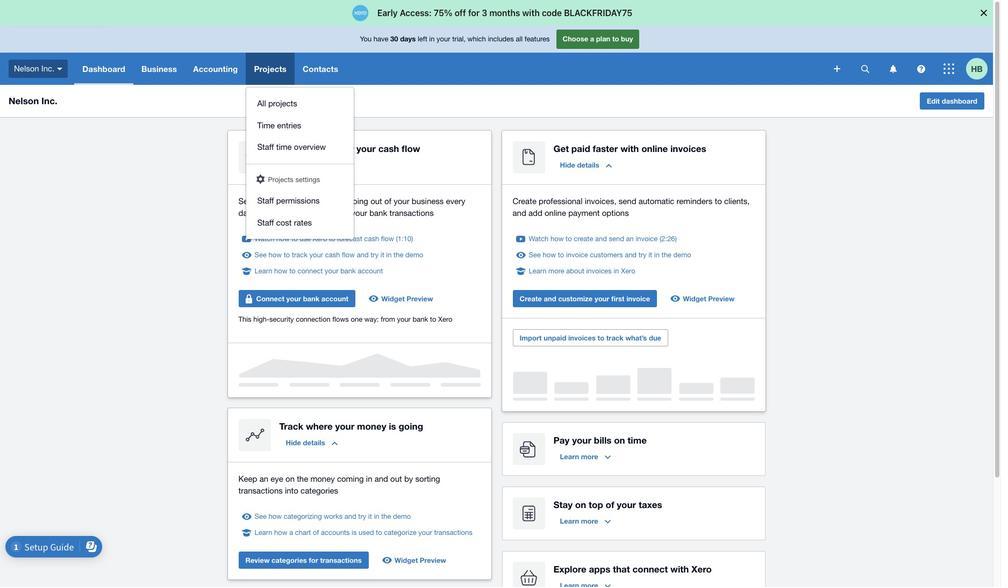 Task type: describe. For each thing, give the bounding box(es) containing it.
first
[[612, 295, 625, 303]]

learn down stay
[[560, 517, 579, 526]]

bank right from
[[413, 316, 428, 324]]

1 vertical spatial nelson
[[9, 95, 39, 107]]

transactions inside see the money coming in and going out of your business every day by automatically importing your bank transactions
[[390, 209, 434, 218]]

online inside create professional invoices, send automatic reminders to clients, and add online payment options
[[545, 209, 566, 218]]

staff for staff time overview
[[257, 143, 274, 152]]

to down staff cost rates at the left of the page
[[284, 251, 290, 259]]

watch how to use xero to forecast cash flow (1:10)
[[255, 235, 413, 243]]

to left create
[[566, 235, 572, 243]]

preview for get paid faster with online invoices
[[709, 295, 735, 303]]

edit
[[927, 97, 940, 105]]

banner containing hb
[[0, 26, 994, 239]]

and right works
[[345, 513, 356, 521]]

group inside banner
[[247, 88, 354, 239]]

see how categorizing works and try it in the demo
[[255, 513, 411, 521]]

pay
[[554, 435, 570, 446]]

customize
[[558, 295, 593, 303]]

to right used
[[376, 529, 382, 537]]

rates
[[294, 218, 312, 227]]

visibility
[[297, 143, 332, 154]]

use
[[300, 235, 311, 243]]

the down (1:10)
[[394, 251, 404, 259]]

into
[[285, 487, 298, 496]]

(1:10)
[[396, 235, 413, 243]]

review categories for transactions
[[246, 557, 362, 565]]

explore
[[554, 564, 587, 576]]

automatically
[[265, 209, 313, 218]]

coming inside see the money coming in and going out of your business every day by automatically importing your bank transactions
[[295, 197, 322, 206]]

see for see how to track your cash flow and try it in the demo
[[255, 251, 267, 259]]

pay your bills on time
[[554, 435, 647, 446]]

1 vertical spatial time
[[628, 435, 647, 446]]

hide for paid
[[560, 161, 576, 169]]

demo up the categorize
[[393, 513, 411, 521]]

includes
[[488, 35, 514, 43]]

how for track
[[269, 251, 282, 259]]

learn for xero
[[529, 267, 547, 275]]

works
[[324, 513, 343, 521]]

staff for staff permissions
[[257, 196, 274, 205]]

watch how to create and send an invoice (2:26) link
[[529, 234, 677, 245]]

you have 30 days left in your trial, which includes all features
[[360, 35, 550, 43]]

30
[[391, 35, 398, 43]]

left
[[418, 35, 427, 43]]

details for where
[[303, 439, 325, 448]]

what's
[[626, 334, 647, 343]]

review
[[246, 557, 270, 565]]

by inside keep an eye on the money coming in and out by sorting transactions into categories
[[404, 475, 413, 484]]

cost
[[276, 218, 292, 227]]

hb
[[972, 64, 983, 73]]

connect for your
[[298, 267, 323, 275]]

invoices inside import unpaid invoices to track what's due button
[[569, 334, 596, 343]]

svg image inside the nelson inc. popup button
[[57, 68, 63, 70]]

where
[[306, 421, 333, 432]]

how for chart
[[274, 529, 288, 537]]

automatic
[[639, 197, 675, 206]]

apps
[[589, 564, 611, 576]]

1 horizontal spatial try
[[371, 251, 379, 259]]

hide details button for visibility
[[279, 157, 344, 174]]

get visibility over your cash flow
[[279, 143, 420, 154]]

on for time
[[614, 435, 625, 446]]

0 horizontal spatial it
[[368, 513, 372, 521]]

watch how to use xero to forecast cash flow (1:10) link
[[255, 234, 413, 245]]

reminders
[[677, 197, 713, 206]]

2 vertical spatial cash
[[325, 251, 340, 259]]

how for create
[[551, 235, 564, 243]]

taxes icon image
[[513, 498, 545, 530]]

a inside banner
[[590, 35, 595, 43]]

an inside keep an eye on the money coming in and out by sorting transactions into categories
[[260, 475, 268, 484]]

the up the categorize
[[381, 513, 391, 521]]

all
[[516, 35, 523, 43]]

staff time overview
[[257, 143, 326, 152]]

see how to track your cash flow and try it in the demo
[[255, 251, 423, 259]]

details for visibility
[[303, 161, 325, 169]]

1 horizontal spatial going
[[399, 421, 423, 432]]

staff cost rates link
[[247, 212, 354, 234]]

watch for get paid faster with online invoices
[[529, 235, 549, 243]]

0 horizontal spatial a
[[290, 529, 293, 537]]

and inside button
[[544, 295, 557, 303]]

from
[[381, 316, 395, 324]]

staff for staff cost rates
[[257, 218, 274, 227]]

1 vertical spatial nelson inc.
[[9, 95, 57, 107]]

widget for flow
[[381, 295, 405, 303]]

how for works
[[269, 513, 282, 521]]

invoices preview bar graph image
[[513, 368, 755, 401]]

0 vertical spatial invoice
[[636, 235, 658, 243]]

hide details button for where
[[279, 435, 344, 452]]

see for see how categorizing works and try it in the demo
[[255, 513, 267, 521]]

invoice inside button
[[627, 295, 650, 303]]

about
[[567, 267, 585, 275]]

all
[[257, 99, 266, 108]]

1 horizontal spatial an
[[626, 235, 634, 243]]

connect for with
[[633, 564, 668, 576]]

used
[[359, 529, 374, 537]]

learn more button for on
[[554, 513, 617, 530]]

banking icon image
[[239, 141, 271, 174]]

all projects
[[257, 99, 297, 108]]

see how to track your cash flow and try it in the demo link
[[255, 250, 423, 261]]

1 vertical spatial send
[[609, 235, 624, 243]]

this
[[239, 316, 252, 324]]

high-
[[253, 316, 270, 324]]

learn more about invoices in xero
[[529, 267, 636, 275]]

get for get paid faster with online invoices
[[554, 143, 569, 154]]

0 horizontal spatial of
[[313, 529, 319, 537]]

your right over at the left top of page
[[357, 143, 376, 154]]

details for paid
[[577, 161, 600, 169]]

over
[[335, 143, 354, 154]]

1 vertical spatial cash
[[364, 235, 379, 243]]

invoices,
[[585, 197, 617, 206]]

1 vertical spatial flow
[[381, 235, 394, 243]]

time inside 'link'
[[276, 143, 292, 152]]

entries
[[277, 121, 301, 130]]

and up "customers"
[[595, 235, 607, 243]]

one
[[351, 316, 363, 324]]

chart
[[295, 529, 311, 537]]

sorting
[[416, 475, 440, 484]]

projects for projects settings
[[268, 176, 294, 184]]

your right pay
[[572, 435, 592, 446]]

explore apps that connect with xero
[[554, 564, 712, 576]]

import unpaid invoices to track what's due
[[520, 334, 662, 343]]

every
[[446, 197, 466, 206]]

stay
[[554, 500, 573, 511]]

hide details for visibility
[[286, 161, 325, 169]]

staff cost rates
[[257, 218, 312, 227]]

learn for bank
[[255, 267, 272, 275]]

2 horizontal spatial flow
[[402, 143, 420, 154]]

transactions inside button
[[320, 557, 362, 565]]

dashboard link
[[74, 53, 133, 85]]

0 vertical spatial invoices
[[671, 143, 707, 154]]

by inside see the money coming in and going out of your business every day by automatically importing your bank transactions
[[254, 209, 263, 218]]

projects
[[268, 99, 297, 108]]

your right "where" in the left of the page
[[335, 421, 355, 432]]

overview
[[294, 143, 326, 152]]

which
[[468, 35, 486, 43]]

widget preview button for flow
[[364, 290, 440, 308]]

create
[[574, 235, 594, 243]]

learn more about invoices in xero link
[[529, 266, 636, 277]]

to up "connect your bank account" button
[[290, 267, 296, 275]]

learn how to connect your bank account link
[[255, 266, 383, 277]]

to right from
[[430, 316, 436, 324]]

bank down see how to track your cash flow and try it in the demo link
[[341, 267, 356, 275]]

connect your bank account button
[[239, 290, 356, 308]]

list box containing all projects
[[247, 88, 354, 239]]

0 horizontal spatial flow
[[342, 251, 355, 259]]

hide details for where
[[286, 439, 325, 448]]

0 vertical spatial more
[[549, 267, 565, 275]]

inc. inside popup button
[[41, 64, 54, 73]]

learn more button for your
[[554, 449, 617, 466]]

projects for projects
[[254, 64, 287, 74]]

the inside see the money coming in and going out of your business every day by automatically importing your bank transactions
[[255, 197, 266, 206]]

have
[[374, 35, 389, 43]]

hide details for paid
[[560, 161, 600, 169]]

dashboard
[[942, 97, 978, 105]]

your inside you have 30 days left in your trial, which includes all features
[[437, 35, 451, 43]]

business
[[412, 197, 444, 206]]

learn more for on
[[560, 517, 599, 526]]

in inside see the money coming in and going out of your business every day by automatically importing your bank transactions
[[324, 197, 330, 206]]

learn how a chart of accounts is used to categorize your transactions link
[[255, 528, 473, 539]]

create and customize your first invoice button
[[513, 290, 657, 308]]

out inside keep an eye on the money coming in and out by sorting transactions into categories
[[391, 475, 402, 484]]

to up see how to track your cash flow and try it in the demo
[[329, 235, 335, 243]]

your left taxes
[[617, 500, 636, 511]]

and right "customers"
[[625, 251, 637, 259]]

projects button
[[246, 53, 295, 85]]

that
[[613, 564, 630, 576]]

create professional invoices, send automatic reminders to clients, and add online payment options
[[513, 197, 750, 218]]

categorize
[[384, 529, 417, 537]]

track inside button
[[607, 334, 624, 343]]

your inside "connect your bank account" button
[[286, 295, 301, 303]]

of inside see the money coming in and going out of your business every day by automatically importing your bank transactions
[[385, 197, 392, 206]]

time
[[257, 121, 275, 130]]

your right importing
[[352, 209, 367, 218]]

1 vertical spatial of
[[606, 500, 615, 511]]

learn more for your
[[560, 453, 599, 462]]

demo down (2:26)
[[674, 251, 692, 259]]

0 horizontal spatial with
[[621, 143, 639, 154]]

see how to invoice customers and try it in the demo
[[529, 251, 692, 259]]

importing
[[315, 209, 349, 218]]

payment
[[569, 209, 600, 218]]

learn how a chart of accounts is used to categorize your transactions
[[255, 529, 473, 537]]

demo down (1:10)
[[406, 251, 423, 259]]

import
[[520, 334, 542, 343]]

create for create professional invoices, send automatic reminders to clients, and add online payment options
[[513, 197, 537, 206]]



Task type: locate. For each thing, give the bounding box(es) containing it.
in inside keep an eye on the money coming in and out by sorting transactions into categories
[[366, 475, 372, 484]]

try up learn how a chart of accounts is used to categorize your transactions
[[358, 513, 366, 521]]

more for on
[[581, 517, 599, 526]]

add-ons icon image
[[513, 563, 545, 588]]

track left what's
[[607, 334, 624, 343]]

cash down watch how to use xero to forecast cash flow (1:10) link
[[325, 251, 340, 259]]

2 learn more from the top
[[560, 517, 599, 526]]

taxes
[[639, 500, 663, 511]]

0 vertical spatial connect
[[298, 267, 323, 275]]

categories inside keep an eye on the money coming in and out by sorting transactions into categories
[[301, 487, 338, 496]]

all projects link
[[247, 93, 354, 115]]

time right bills
[[628, 435, 647, 446]]

header image
[[257, 175, 265, 184]]

learn
[[255, 267, 272, 275], [529, 267, 547, 275], [560, 453, 579, 462], [560, 517, 579, 526], [255, 529, 272, 537]]

hide for where
[[286, 439, 301, 448]]

0 vertical spatial nelson
[[14, 64, 39, 73]]

the down (2:26)
[[662, 251, 672, 259]]

an left eye
[[260, 475, 268, 484]]

1 vertical spatial on
[[286, 475, 295, 484]]

connect
[[256, 295, 285, 303]]

widget preview
[[381, 295, 433, 303], [683, 295, 735, 303], [395, 557, 446, 565]]

bank inside button
[[303, 295, 320, 303]]

0 horizontal spatial connect
[[298, 267, 323, 275]]

you
[[360, 35, 372, 43]]

learn down pay
[[560, 453, 579, 462]]

forecast
[[337, 235, 362, 243]]

your left trial, at the left of page
[[437, 35, 451, 43]]

0 vertical spatial by
[[254, 209, 263, 218]]

1 staff from the top
[[257, 143, 274, 152]]

by
[[254, 209, 263, 218], [404, 475, 413, 484]]

clients,
[[725, 197, 750, 206]]

group
[[247, 88, 354, 239]]

widget for invoices
[[683, 295, 707, 303]]

bills icon image
[[513, 434, 545, 466]]

watch down the add
[[529, 235, 549, 243]]

learn left "about" at right top
[[529, 267, 547, 275]]

0 horizontal spatial try
[[358, 513, 366, 521]]

watch how to create and send an invoice (2:26)
[[529, 235, 677, 243]]

2 vertical spatial of
[[313, 529, 319, 537]]

3 staff from the top
[[257, 218, 274, 227]]

day
[[239, 209, 252, 218]]

1 horizontal spatial connect
[[633, 564, 668, 576]]

2 horizontal spatial it
[[649, 251, 653, 259]]

money up see how categorizing works and try it in the demo
[[311, 475, 335, 484]]

top
[[589, 500, 603, 511]]

widget preview button for invoices
[[666, 290, 741, 308]]

2 vertical spatial invoices
[[569, 334, 596, 343]]

1 horizontal spatial online
[[642, 143, 668, 154]]

your right the categorize
[[419, 529, 432, 537]]

to inside button
[[598, 334, 605, 343]]

0 vertical spatial cash
[[378, 143, 399, 154]]

your inside learn how to connect your bank account link
[[325, 267, 339, 275]]

0 horizontal spatial by
[[254, 209, 263, 218]]

2 staff from the top
[[257, 196, 274, 205]]

bank inside see the money coming in and going out of your business every day by automatically importing your bank transactions
[[370, 209, 387, 218]]

navigation inside banner
[[74, 53, 827, 239]]

and up importing
[[332, 197, 346, 206]]

1 horizontal spatial account
[[358, 267, 383, 275]]

hide down track
[[286, 439, 301, 448]]

1 vertical spatial more
[[581, 453, 599, 462]]

to
[[613, 35, 619, 43], [715, 197, 722, 206], [292, 235, 298, 243], [329, 235, 335, 243], [566, 235, 572, 243], [284, 251, 290, 259], [558, 251, 564, 259], [290, 267, 296, 275], [430, 316, 436, 324], [598, 334, 605, 343], [376, 529, 382, 537]]

hide
[[286, 161, 301, 169], [560, 161, 576, 169], [286, 439, 301, 448]]

money right "where" in the left of the page
[[357, 421, 386, 432]]

how for use
[[276, 235, 290, 243]]

widget preview for invoices
[[683, 295, 735, 303]]

hide details button up settings
[[279, 157, 344, 174]]

your inside create and customize your first invoice button
[[595, 295, 610, 303]]

0 horizontal spatial account
[[322, 295, 349, 303]]

0 vertical spatial nelson inc.
[[14, 64, 54, 73]]

on right bills
[[614, 435, 625, 446]]

invoices icon image
[[513, 141, 545, 174]]

money inside keep an eye on the money coming in and out by sorting transactions into categories
[[311, 475, 335, 484]]

0 vertical spatial time
[[276, 143, 292, 152]]

online down 'professional'
[[545, 209, 566, 218]]

1 horizontal spatial get
[[554, 143, 569, 154]]

0 horizontal spatial coming
[[295, 197, 322, 206]]

connection
[[296, 316, 331, 324]]

and inside create professional invoices, send automatic reminders to clients, and add online payment options
[[513, 209, 526, 218]]

edit dashboard
[[927, 97, 978, 105]]

edit dashboard button
[[920, 93, 985, 110]]

hide details up settings
[[286, 161, 325, 169]]

2 vertical spatial money
[[311, 475, 335, 484]]

1 watch from the left
[[255, 235, 275, 243]]

2 vertical spatial more
[[581, 517, 599, 526]]

see the money coming in and going out of your business every day by automatically importing your bank transactions
[[239, 197, 466, 218]]

0 vertical spatial coming
[[295, 197, 322, 206]]

online
[[642, 143, 668, 154], [545, 209, 566, 218]]

preview for get visibility over your cash flow
[[407, 295, 433, 303]]

staff left "cost"
[[257, 218, 274, 227]]

paid
[[572, 143, 591, 154]]

0 vertical spatial out
[[371, 197, 382, 206]]

hide details down paid
[[560, 161, 600, 169]]

see for see the money coming in and going out of your business every day by automatically importing your bank transactions
[[239, 197, 252, 206]]

1 horizontal spatial watch
[[529, 235, 549, 243]]

1 horizontal spatial coming
[[337, 475, 364, 484]]

categories inside review categories for transactions button
[[272, 557, 307, 565]]

learn more
[[560, 453, 599, 462], [560, 517, 599, 526]]

preview
[[407, 295, 433, 303], [709, 295, 735, 303], [420, 557, 446, 565]]

0 horizontal spatial watch
[[255, 235, 275, 243]]

0 vertical spatial learn more button
[[554, 449, 617, 466]]

bank
[[370, 209, 387, 218], [341, 267, 356, 275], [303, 295, 320, 303], [413, 316, 428, 324]]

0 vertical spatial flow
[[402, 143, 420, 154]]

trial,
[[452, 35, 466, 43]]

hide up projects settings on the left top of the page
[[286, 161, 301, 169]]

customers
[[590, 251, 623, 259]]

for
[[309, 557, 318, 565]]

choose a plan to buy
[[563, 35, 633, 43]]

time entries
[[257, 121, 301, 130]]

your left business
[[394, 197, 410, 206]]

hide down paid
[[560, 161, 576, 169]]

projects right header image
[[268, 176, 294, 184]]

0 horizontal spatial track
[[292, 251, 308, 259]]

choose
[[563, 35, 589, 43]]

it
[[381, 251, 384, 259], [649, 251, 653, 259], [368, 513, 372, 521]]

more
[[549, 267, 565, 275], [581, 453, 599, 462], [581, 517, 599, 526]]

2 horizontal spatial try
[[639, 251, 647, 259]]

demo
[[406, 251, 423, 259], [674, 251, 692, 259], [393, 513, 411, 521]]

2 watch from the left
[[529, 235, 549, 243]]

way:
[[365, 316, 379, 324]]

0 vertical spatial a
[[590, 35, 595, 43]]

get paid faster with online invoices
[[554, 143, 707, 154]]

features
[[525, 35, 550, 43]]

0 vertical spatial staff
[[257, 143, 274, 152]]

to left what's
[[598, 334, 605, 343]]

0 vertical spatial track
[[292, 251, 308, 259]]

0 horizontal spatial an
[[260, 475, 268, 484]]

going inside see the money coming in and going out of your business every day by automatically importing your bank transactions
[[348, 197, 368, 206]]

create for create and customize your first invoice
[[520, 295, 542, 303]]

and left sorting
[[375, 475, 388, 484]]

details
[[303, 161, 325, 169], [577, 161, 600, 169], [303, 439, 325, 448]]

and down forecast
[[357, 251, 369, 259]]

0 horizontal spatial on
[[286, 475, 295, 484]]

more down pay your bills on time
[[581, 453, 599, 462]]

banner
[[0, 26, 994, 239]]

1 vertical spatial an
[[260, 475, 268, 484]]

plan
[[596, 35, 611, 43]]

learn more down pay
[[560, 453, 599, 462]]

create up import
[[520, 295, 542, 303]]

create and customize your first invoice
[[520, 295, 650, 303]]

buy
[[621, 35, 633, 43]]

coming up works
[[337, 475, 364, 484]]

widget preview button
[[364, 290, 440, 308], [666, 290, 741, 308], [377, 552, 453, 570]]

send up see how to invoice customers and try it in the demo
[[609, 235, 624, 243]]

get down entries
[[279, 143, 295, 154]]

on inside keep an eye on the money coming in and out by sorting transactions into categories
[[286, 475, 295, 484]]

bank right importing
[[370, 209, 387, 218]]

to inside create professional invoices, send automatic reminders to clients, and add online payment options
[[715, 197, 722, 206]]

staff permissions
[[257, 196, 320, 205]]

0 vertical spatial online
[[642, 143, 668, 154]]

account up the flows
[[322, 295, 349, 303]]

1 vertical spatial learn more
[[560, 517, 599, 526]]

out left sorting
[[391, 475, 402, 484]]

0 vertical spatial categories
[[301, 487, 338, 496]]

hide details button down paid
[[554, 157, 618, 174]]

by left sorting
[[404, 475, 413, 484]]

security
[[270, 316, 294, 324]]

a left chart
[[290, 529, 293, 537]]

2 learn more button from the top
[[554, 513, 617, 530]]

1 vertical spatial invoices
[[587, 267, 612, 275]]

1 horizontal spatial on
[[575, 500, 586, 511]]

your inside see how to track your cash flow and try it in the demo link
[[310, 251, 323, 259]]

hide details button for paid
[[554, 157, 618, 174]]

how for connect
[[274, 267, 288, 275]]

1 learn more button from the top
[[554, 449, 617, 466]]

widget
[[381, 295, 405, 303], [683, 295, 707, 303], [395, 557, 418, 565]]

out left business
[[371, 197, 382, 206]]

learn more down stay
[[560, 517, 599, 526]]

get
[[279, 143, 295, 154], [554, 143, 569, 154]]

1 vertical spatial going
[[399, 421, 423, 432]]

nelson inc. button
[[0, 53, 74, 85]]

1 horizontal spatial of
[[385, 197, 392, 206]]

(2:26)
[[660, 235, 677, 243]]

the inside keep an eye on the money coming in and out by sorting transactions into categories
[[297, 475, 308, 484]]

1 horizontal spatial it
[[381, 251, 384, 259]]

learn more button down top
[[554, 513, 617, 530]]

contacts button
[[295, 53, 347, 85]]

0 vertical spatial create
[[513, 197, 537, 206]]

0 vertical spatial an
[[626, 235, 634, 243]]

cash right forecast
[[364, 235, 379, 243]]

1 vertical spatial connect
[[633, 564, 668, 576]]

invoices
[[671, 143, 707, 154], [587, 267, 612, 275], [569, 334, 596, 343]]

your left first
[[595, 295, 610, 303]]

0 vertical spatial is
[[389, 421, 396, 432]]

to inside banner
[[613, 35, 619, 43]]

connect your bank account
[[256, 295, 349, 303]]

a
[[590, 35, 595, 43], [290, 529, 293, 537]]

0 horizontal spatial time
[[276, 143, 292, 152]]

get for get visibility over your cash flow
[[279, 143, 295, 154]]

this high-security connection flows one way: from your bank to xero
[[239, 316, 453, 324]]

try right "customers"
[[639, 251, 647, 259]]

0 horizontal spatial out
[[371, 197, 382, 206]]

2 vertical spatial invoice
[[627, 295, 650, 303]]

create inside button
[[520, 295, 542, 303]]

0 vertical spatial on
[[614, 435, 625, 446]]

professional
[[539, 197, 583, 206]]

settings
[[296, 176, 320, 184]]

of
[[385, 197, 392, 206], [606, 500, 615, 511], [313, 529, 319, 537]]

it right "customers"
[[649, 251, 653, 259]]

1 get from the left
[[279, 143, 295, 154]]

see for see how to invoice customers and try it in the demo
[[529, 251, 541, 259]]

0 horizontal spatial get
[[279, 143, 295, 154]]

due
[[649, 334, 662, 343]]

keep an eye on the money coming in and out by sorting transactions into categories
[[239, 475, 440, 496]]

more for your
[[581, 453, 599, 462]]

money inside see the money coming in and going out of your business every day by automatically importing your bank transactions
[[268, 197, 293, 206]]

group containing all projects
[[247, 88, 354, 239]]

1 vertical spatial online
[[545, 209, 566, 218]]

invoice
[[636, 235, 658, 243], [566, 251, 588, 259], [627, 295, 650, 303]]

0 vertical spatial account
[[358, 267, 383, 275]]

of right top
[[606, 500, 615, 511]]

staff inside 'link'
[[257, 143, 274, 152]]

your right from
[[397, 316, 411, 324]]

2 get from the left
[[554, 143, 569, 154]]

is inside learn how a chart of accounts is used to categorize your transactions link
[[352, 529, 357, 537]]

learn for accounts
[[255, 529, 272, 537]]

1 vertical spatial categories
[[272, 557, 307, 565]]

1 vertical spatial inc.
[[41, 95, 57, 107]]

import unpaid invoices to track what's due button
[[513, 330, 669, 347]]

how for invoice
[[543, 251, 556, 259]]

1 vertical spatial create
[[520, 295, 542, 303]]

1 horizontal spatial is
[[389, 421, 396, 432]]

see how categorizing works and try it in the demo link
[[255, 512, 411, 523]]

2 vertical spatial staff
[[257, 218, 274, 227]]

faster
[[593, 143, 618, 154]]

staff down time at the top left of page
[[257, 143, 274, 152]]

in inside you have 30 days left in your trial, which includes all features
[[429, 35, 435, 43]]

create inside create professional invoices, send automatic reminders to clients, and add online payment options
[[513, 197, 537, 206]]

a left plan
[[590, 35, 595, 43]]

1 horizontal spatial track
[[607, 334, 624, 343]]

on for the
[[286, 475, 295, 484]]

accounting
[[193, 64, 238, 74]]

2 horizontal spatial money
[[357, 421, 386, 432]]

banking preview line graph image
[[239, 354, 481, 387]]

0 horizontal spatial is
[[352, 529, 357, 537]]

see down staff cost rates at the left of the page
[[255, 251, 267, 259]]

learn more button down pay your bills on time
[[554, 449, 617, 466]]

invoices inside learn more about invoices in xero link
[[587, 267, 612, 275]]

invoices down "customers"
[[587, 267, 612, 275]]

1 vertical spatial invoice
[[566, 251, 588, 259]]

staff permissions link
[[247, 190, 354, 212]]

your inside learn how a chart of accounts is used to categorize your transactions link
[[419, 529, 432, 537]]

invoices up reminders
[[671, 143, 707, 154]]

transactions inside keep an eye on the money coming in and out by sorting transactions into categories
[[239, 487, 283, 496]]

projects inside list box
[[268, 176, 294, 184]]

on left top
[[575, 500, 586, 511]]

your down see how to track your cash flow and try it in the demo link
[[325, 267, 339, 275]]

1 vertical spatial learn more button
[[554, 513, 617, 530]]

cash right over at the left top of page
[[378, 143, 399, 154]]

categories
[[301, 487, 338, 496], [272, 557, 307, 565]]

and left the add
[[513, 209, 526, 218]]

1 learn more from the top
[[560, 453, 599, 462]]

coming down settings
[[295, 197, 322, 206]]

1 horizontal spatial money
[[311, 475, 335, 484]]

out inside see the money coming in and going out of your business every day by automatically importing your bank transactions
[[371, 197, 382, 206]]

try down watch how to use xero to forecast cash flow (1:10) link
[[371, 251, 379, 259]]

an up see how to invoice customers and try it in the demo
[[626, 235, 634, 243]]

widget preview for flow
[[381, 295, 433, 303]]

nelson inc. inside popup button
[[14, 64, 54, 73]]

more left "about" at right top
[[549, 267, 565, 275]]

0 vertical spatial going
[[348, 197, 368, 206]]

1 horizontal spatial with
[[671, 564, 689, 576]]

watch for get visibility over your cash flow
[[255, 235, 275, 243]]

to up learn more about invoices in xero
[[558, 251, 564, 259]]

coming inside keep an eye on the money coming in and out by sorting transactions into categories
[[337, 475, 364, 484]]

0 vertical spatial money
[[268, 197, 293, 206]]

1 vertical spatial out
[[391, 475, 402, 484]]

1 vertical spatial is
[[352, 529, 357, 537]]

send up options
[[619, 197, 637, 206]]

see inside see the money coming in and going out of your business every day by automatically importing your bank transactions
[[239, 197, 252, 206]]

transactions right the categorize
[[434, 529, 473, 537]]

learn up review
[[255, 529, 272, 537]]

online right faster
[[642, 143, 668, 154]]

0 vertical spatial learn more
[[560, 453, 599, 462]]

transactions down keep
[[239, 487, 283, 496]]

hide details button down "where" in the left of the page
[[279, 435, 344, 452]]

categories left for
[[272, 557, 307, 565]]

to left buy
[[613, 35, 619, 43]]

and inside keep an eye on the money coming in and out by sorting transactions into categories
[[375, 475, 388, 484]]

1 vertical spatial by
[[404, 475, 413, 484]]

2 vertical spatial flow
[[342, 251, 355, 259]]

projects inside popup button
[[254, 64, 287, 74]]

track money icon image
[[239, 420, 271, 452]]

an
[[626, 235, 634, 243], [260, 475, 268, 484]]

in
[[429, 35, 435, 43], [324, 197, 330, 206], [386, 251, 392, 259], [655, 251, 660, 259], [614, 267, 619, 275], [366, 475, 372, 484], [374, 513, 380, 521]]

details down "where" in the left of the page
[[303, 439, 325, 448]]

accounting button
[[185, 53, 246, 85]]

unpaid
[[544, 334, 567, 343]]

1 vertical spatial track
[[607, 334, 624, 343]]

days
[[400, 35, 416, 43]]

1 vertical spatial money
[[357, 421, 386, 432]]

account inside button
[[322, 295, 349, 303]]

categories right into
[[301, 487, 338, 496]]

business button
[[133, 53, 185, 85]]

transactions right for
[[320, 557, 362, 565]]

details down paid
[[577, 161, 600, 169]]

dialog
[[0, 0, 1002, 26]]

2 vertical spatial on
[[575, 500, 586, 511]]

create
[[513, 197, 537, 206], [520, 295, 542, 303]]

nelson inside popup button
[[14, 64, 39, 73]]

out
[[371, 197, 382, 206], [391, 475, 402, 484]]

0 vertical spatial projects
[[254, 64, 287, 74]]

navigation containing dashboard
[[74, 53, 827, 239]]

2 horizontal spatial on
[[614, 435, 625, 446]]

to left the use
[[292, 235, 298, 243]]

it up used
[[368, 513, 372, 521]]

account down see how to track your cash flow and try it in the demo link
[[358, 267, 383, 275]]

hide for visibility
[[286, 161, 301, 169]]

0 horizontal spatial online
[[545, 209, 566, 218]]

0 horizontal spatial going
[[348, 197, 368, 206]]

your up learn how to connect your bank account
[[310, 251, 323, 259]]

0 horizontal spatial money
[[268, 197, 293, 206]]

xero
[[313, 235, 327, 243], [621, 267, 636, 275], [438, 316, 453, 324], [692, 564, 712, 576]]

see down keep
[[255, 513, 267, 521]]

of right chart
[[313, 529, 319, 537]]

1 vertical spatial projects
[[268, 176, 294, 184]]

see
[[239, 197, 252, 206], [255, 251, 267, 259], [529, 251, 541, 259], [255, 513, 267, 521]]

flows
[[333, 316, 349, 324]]

learn more button
[[554, 449, 617, 466], [554, 513, 617, 530]]

0 vertical spatial send
[[619, 197, 637, 206]]

send inside create professional invoices, send automatic reminders to clients, and add online payment options
[[619, 197, 637, 206]]

1 vertical spatial with
[[671, 564, 689, 576]]

and inside see the money coming in and going out of your business every day by automatically importing your bank transactions
[[332, 197, 346, 206]]

1 horizontal spatial out
[[391, 475, 402, 484]]

navigation
[[74, 53, 827, 239]]

svg image
[[890, 65, 897, 73]]

see up day
[[239, 197, 252, 206]]

1 vertical spatial account
[[322, 295, 349, 303]]

svg image
[[944, 63, 955, 74], [861, 65, 870, 73], [917, 65, 925, 73], [834, 66, 841, 72], [57, 68, 63, 70]]

2 horizontal spatial of
[[606, 500, 615, 511]]

1 horizontal spatial by
[[404, 475, 413, 484]]

list box
[[247, 88, 354, 239]]

see down the add
[[529, 251, 541, 259]]

staff down header image
[[257, 196, 274, 205]]

track down the use
[[292, 251, 308, 259]]

1 vertical spatial a
[[290, 529, 293, 537]]

invoices right "unpaid"
[[569, 334, 596, 343]]

keep
[[239, 475, 257, 484]]



Task type: vqa. For each thing, say whether or not it's contained in the screenshot.
way:
yes



